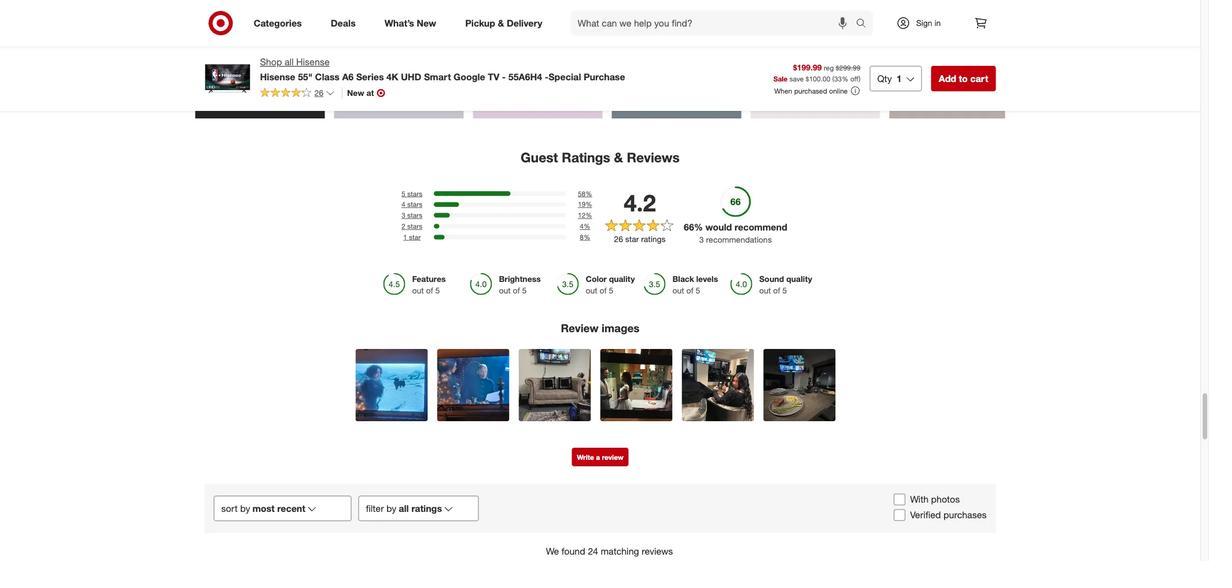 Task type: locate. For each thing, give the bounding box(es) containing it.
0 vertical spatial 26
[[314, 88, 323, 98]]

ratings right filter
[[411, 503, 442, 515]]

all right shop
[[285, 56, 294, 68]]

1 horizontal spatial ratings
[[641, 234, 666, 245]]

(
[[832, 74, 834, 83]]

of down the features
[[426, 286, 433, 296]]

% for 19
[[586, 201, 592, 209]]

of inside sound quality out of 5
[[773, 286, 780, 296]]

purchases
[[944, 510, 987, 521]]

% down 4 %
[[584, 233, 590, 242]]

% down 19 %
[[586, 211, 592, 220]]

stars up 4 stars
[[407, 190, 422, 198]]

recommend
[[735, 222, 787, 233]]

0 vertical spatial &
[[498, 17, 504, 29]]

4 of from the left
[[686, 286, 693, 296]]

1 of from the left
[[426, 286, 433, 296]]

quality right sound
[[786, 274, 812, 284]]

of inside "color quality out of 5"
[[600, 286, 607, 296]]

qty 1
[[877, 73, 902, 84]]

out down color
[[586, 286, 597, 296]]

pickup & delivery link
[[455, 10, 557, 36]]

26 right 8 %
[[614, 234, 623, 245]]

of down black
[[686, 286, 693, 296]]

1 horizontal spatial -
[[545, 71, 548, 82]]

1 vertical spatial &
[[614, 149, 623, 166]]

out down sound
[[759, 286, 771, 296]]

1 by from the left
[[240, 503, 250, 515]]

1 right qty
[[897, 73, 902, 84]]

write
[[577, 454, 594, 462]]

black levels out of 5
[[672, 274, 718, 296]]

4 out from the left
[[672, 286, 684, 296]]

1 horizontal spatial 3
[[699, 235, 704, 245]]

1 horizontal spatial 4
[[580, 222, 584, 231]]

stars down 3 stars
[[407, 222, 422, 231]]

of down sound
[[773, 286, 780, 296]]

1 stars from the top
[[407, 190, 422, 198]]

- right tv on the top
[[502, 71, 506, 82]]

5 inside features out of 5
[[435, 286, 440, 296]]

1 vertical spatial all
[[399, 503, 409, 515]]

1 vertical spatial 1
[[403, 233, 407, 242]]

100.00
[[809, 74, 830, 83]]

3 up 2
[[401, 211, 405, 220]]

% left off
[[842, 74, 848, 83]]

$199.99 reg $299.99 sale save $ 100.00 ( 33 % off )
[[773, 62, 860, 83]]

by
[[240, 503, 250, 515], [386, 503, 396, 515]]

online
[[829, 87, 848, 95]]

out inside sound quality out of 5
[[759, 286, 771, 296]]

ratings down 4.2
[[641, 234, 666, 245]]

quality for sound quality out of 5
[[786, 274, 812, 284]]

4 stars
[[401, 201, 422, 209]]

what's new link
[[375, 10, 451, 36]]

2 - from the left
[[545, 71, 548, 82]]

with
[[910, 495, 928, 506]]

quality inside "color quality out of 5"
[[609, 274, 635, 284]]

stars for 2 stars
[[407, 222, 422, 231]]

at
[[366, 88, 374, 98]]

1 star
[[403, 233, 421, 242]]

hisense
[[296, 56, 330, 68], [260, 71, 295, 82]]

1 vertical spatial new
[[347, 88, 364, 98]]

purchased
[[794, 87, 827, 95]]

0 vertical spatial new
[[417, 17, 436, 29]]

hisense up the 55"
[[296, 56, 330, 68]]

quality inside sound quality out of 5
[[786, 274, 812, 284]]

1 - from the left
[[502, 71, 506, 82]]

26 for 26 star ratings
[[614, 234, 623, 245]]

% for 58
[[586, 190, 592, 198]]

review
[[602, 454, 623, 462]]

ratings
[[562, 149, 610, 166]]

sign in link
[[887, 10, 959, 36]]

write a review button
[[572, 449, 629, 467]]

1 out from the left
[[412, 286, 424, 296]]

1 vertical spatial 3
[[699, 235, 704, 245]]

& right pickup
[[498, 17, 504, 29]]

all right filter
[[399, 503, 409, 515]]

% down 12 %
[[584, 222, 590, 231]]

3 out from the left
[[586, 286, 597, 296]]

add to cart button
[[931, 66, 996, 91]]

1 horizontal spatial 26
[[614, 234, 623, 245]]

2 out from the left
[[499, 286, 511, 296]]

images
[[602, 322, 640, 335]]

5 down the features
[[435, 286, 440, 296]]

star
[[409, 233, 421, 242], [625, 234, 639, 245]]

stars for 5 stars
[[407, 190, 422, 198]]

out for black levels out of 5
[[672, 286, 684, 296]]

1 horizontal spatial star
[[625, 234, 639, 245]]

out for color quality out of 5
[[586, 286, 597, 296]]

features
[[412, 274, 446, 284]]

sound quality out of 5
[[759, 274, 812, 296]]

4 %
[[580, 222, 590, 231]]

stars down 5 stars
[[407, 201, 422, 209]]

tv
[[488, 71, 499, 82]]

8
[[580, 233, 584, 242]]

search
[[851, 19, 878, 30]]

% for 8
[[584, 233, 590, 242]]

0 horizontal spatial new
[[347, 88, 364, 98]]

new
[[417, 17, 436, 29], [347, 88, 364, 98]]

what's new
[[385, 17, 436, 29]]

1 horizontal spatial new
[[417, 17, 436, 29]]

2 of from the left
[[513, 286, 520, 296]]

1 vertical spatial 26
[[614, 234, 623, 245]]

% inside 66 % would recommend 3 recommendations
[[694, 222, 703, 233]]

5 down sound
[[782, 286, 787, 296]]

2 quality from the left
[[786, 274, 812, 284]]

% up 12 %
[[586, 201, 592, 209]]

by right filter
[[386, 503, 396, 515]]

-
[[502, 71, 506, 82], [545, 71, 548, 82]]

1 down 2
[[403, 233, 407, 242]]

0 vertical spatial 1
[[897, 73, 902, 84]]

out inside features out of 5
[[412, 286, 424, 296]]

5 inside brightness out of 5
[[522, 286, 527, 296]]

$
[[806, 74, 809, 83]]

0 vertical spatial all
[[285, 56, 294, 68]]

0 vertical spatial 4
[[401, 201, 405, 209]]

filter
[[366, 503, 384, 515]]

0 horizontal spatial hisense
[[260, 71, 295, 82]]

0 horizontal spatial all
[[285, 56, 294, 68]]

recent
[[277, 503, 305, 515]]

sign in
[[916, 18, 941, 28]]

shop
[[260, 56, 282, 68]]

we found 24 matching reviews
[[546, 547, 673, 558]]

3 left recommendations
[[699, 235, 704, 245]]

55a6h4
[[508, 71, 542, 82]]

4k
[[386, 71, 398, 82]]

5
[[401, 190, 405, 198], [435, 286, 440, 296], [522, 286, 527, 296], [609, 286, 613, 296], [696, 286, 700, 296], [782, 286, 787, 296]]

- right 55a6h4
[[545, 71, 548, 82]]

5 out from the left
[[759, 286, 771, 296]]

0 horizontal spatial by
[[240, 503, 250, 515]]

of inside black levels out of 5
[[686, 286, 693, 296]]

delivery
[[507, 17, 542, 29]]

out inside black levels out of 5
[[672, 286, 684, 296]]

matching
[[601, 547, 639, 558]]

1 vertical spatial 4
[[580, 222, 584, 231]]

4 for 4 stars
[[401, 201, 405, 209]]

by for filter by
[[386, 503, 396, 515]]

1
[[897, 73, 902, 84], [403, 233, 407, 242]]

quality right color
[[609, 274, 635, 284]]

4 stars from the top
[[407, 222, 422, 231]]

1 quality from the left
[[609, 274, 635, 284]]

0 horizontal spatial &
[[498, 17, 504, 29]]

of down color
[[600, 286, 607, 296]]

out
[[412, 286, 424, 296], [499, 286, 511, 296], [586, 286, 597, 296], [672, 286, 684, 296], [759, 286, 771, 296]]

by for sort by
[[240, 503, 250, 515]]

guest review image 1 of 6, zoom in image
[[355, 350, 428, 422]]

pickup & delivery
[[465, 17, 542, 29]]

ratings
[[641, 234, 666, 245], [411, 503, 442, 515]]

26 down class
[[314, 88, 323, 98]]

1 horizontal spatial by
[[386, 503, 396, 515]]

new right what's
[[417, 17, 436, 29]]

1 horizontal spatial quality
[[786, 274, 812, 284]]

star for 1
[[409, 233, 421, 242]]

5 down the levels
[[696, 286, 700, 296]]

shop all hisense hisense 55" class a6 series 4k uhd smart google tv - 55a6h4 -special purchase
[[260, 56, 625, 82]]

guest review image 2 of 6, zoom in image
[[437, 350, 509, 422]]

hisense down shop
[[260, 71, 295, 82]]

2 by from the left
[[386, 503, 396, 515]]

2 stars from the top
[[407, 201, 422, 209]]

pickup
[[465, 17, 495, 29]]

by right sort
[[240, 503, 250, 515]]

$199.99
[[793, 62, 822, 72]]

quality
[[609, 274, 635, 284], [786, 274, 812, 284]]

with photos
[[910, 495, 960, 506]]

of down brightness
[[513, 286, 520, 296]]

star down 4.2
[[625, 234, 639, 245]]

qty
[[877, 73, 892, 84]]

& right 'ratings'
[[614, 149, 623, 166]]

out down black
[[672, 286, 684, 296]]

1 horizontal spatial hisense
[[296, 56, 330, 68]]

0 vertical spatial hisense
[[296, 56, 330, 68]]

0 horizontal spatial 1
[[403, 233, 407, 242]]

0 horizontal spatial quality
[[609, 274, 635, 284]]

5 up images
[[609, 286, 613, 296]]

sound
[[759, 274, 784, 284]]

star down 2 stars
[[409, 233, 421, 242]]

5 stars
[[401, 190, 422, 198]]

0 horizontal spatial 26
[[314, 88, 323, 98]]

1 horizontal spatial &
[[614, 149, 623, 166]]

26
[[314, 88, 323, 98], [614, 234, 623, 245]]

0 vertical spatial ratings
[[641, 234, 666, 245]]

0 horizontal spatial -
[[502, 71, 506, 82]]

0 horizontal spatial star
[[409, 233, 421, 242]]

guest review image 5 of 6, zoom in image
[[682, 350, 754, 422]]

% for 4
[[584, 222, 590, 231]]

% for 12
[[586, 211, 592, 220]]

% left would
[[694, 222, 703, 233]]

out down brightness
[[499, 286, 511, 296]]

out down the features
[[412, 286, 424, 296]]

0 vertical spatial 3
[[401, 211, 405, 220]]

% for 66
[[694, 222, 703, 233]]

stars
[[407, 190, 422, 198], [407, 201, 422, 209], [407, 211, 422, 220], [407, 222, 422, 231]]

3 of from the left
[[600, 286, 607, 296]]

0 horizontal spatial ratings
[[411, 503, 442, 515]]

% up 19 %
[[586, 190, 592, 198]]

5 inside black levels out of 5
[[696, 286, 700, 296]]

add to cart
[[939, 73, 988, 84]]

0 horizontal spatial 4
[[401, 201, 405, 209]]

4
[[401, 201, 405, 209], [580, 222, 584, 231]]

5 down brightness
[[522, 286, 527, 296]]

all
[[285, 56, 294, 68], [399, 503, 409, 515]]

to
[[959, 73, 968, 84]]

4 down 5 stars
[[401, 201, 405, 209]]

5 up 4 stars
[[401, 190, 405, 198]]

4 up 8
[[580, 222, 584, 231]]

19 %
[[578, 201, 592, 209]]

reviews
[[627, 149, 680, 166]]

new left at
[[347, 88, 364, 98]]

stars down 4 stars
[[407, 211, 422, 220]]

out for sound quality out of 5
[[759, 286, 771, 296]]

out inside "color quality out of 5"
[[586, 286, 597, 296]]

guest review image 3 of 6, zoom in image
[[519, 350, 591, 422]]

3 stars from the top
[[407, 211, 422, 220]]

guest ratings & reviews
[[521, 149, 680, 166]]

5 of from the left
[[773, 286, 780, 296]]



Task type: vqa. For each thing, say whether or not it's contained in the screenshot.


Task type: describe. For each thing, give the bounding box(es) containing it.
stars for 3 stars
[[407, 211, 422, 220]]

1 vertical spatial hisense
[[260, 71, 295, 82]]

58
[[578, 190, 586, 198]]

5 inside "color quality out of 5"
[[609, 286, 613, 296]]

out inside brightness out of 5
[[499, 286, 511, 296]]

26 link
[[260, 87, 335, 101]]

% inside '$199.99 reg $299.99 sale save $ 100.00 ( 33 % off )'
[[842, 74, 848, 83]]

series
[[356, 71, 384, 82]]

3 stars
[[401, 211, 422, 220]]

a6
[[342, 71, 354, 82]]

in
[[935, 18, 941, 28]]

0 horizontal spatial 3
[[401, 211, 405, 220]]

)
[[859, 74, 860, 83]]

new at
[[347, 88, 374, 98]]

of inside features out of 5
[[426, 286, 433, 296]]

reviews
[[642, 547, 673, 558]]

58 %
[[578, 190, 592, 198]]

uhd
[[401, 71, 421, 82]]

of for color quality out of 5
[[600, 286, 607, 296]]

save
[[790, 74, 804, 83]]

26 for 26
[[314, 88, 323, 98]]

55"
[[298, 71, 312, 82]]

photos
[[931, 495, 960, 506]]

levels
[[696, 274, 718, 284]]

1 horizontal spatial all
[[399, 503, 409, 515]]

all inside shop all hisense hisense 55" class a6 series 4k uhd smart google tv - 55a6h4 -special purchase
[[285, 56, 294, 68]]

star for 26
[[625, 234, 639, 245]]

5 inside sound quality out of 5
[[782, 286, 787, 296]]

2
[[401, 222, 405, 231]]

19
[[578, 201, 586, 209]]

of inside brightness out of 5
[[513, 286, 520, 296]]

quality for color quality out of 5
[[609, 274, 635, 284]]

cart
[[970, 73, 988, 84]]

review images
[[561, 322, 640, 335]]

brightness out of 5
[[499, 274, 541, 296]]

sign
[[916, 18, 932, 28]]

stars for 4 stars
[[407, 201, 422, 209]]

24
[[588, 547, 598, 558]]

smart
[[424, 71, 451, 82]]

What can we help you find? suggestions appear below search field
[[571, 10, 859, 36]]

a
[[596, 454, 600, 462]]

sort
[[221, 503, 238, 515]]

color quality out of 5
[[586, 274, 635, 296]]

would
[[705, 222, 732, 233]]

guest review image 6 of 6, zoom in image
[[763, 350, 836, 422]]

1 vertical spatial ratings
[[411, 503, 442, 515]]

guest review image 4 of 6, zoom in image
[[600, 350, 672, 422]]

features out of 5
[[412, 274, 446, 296]]

66
[[684, 222, 694, 233]]

1 horizontal spatial 1
[[897, 73, 902, 84]]

of for black levels out of 5
[[686, 286, 693, 296]]

when
[[774, 87, 792, 95]]

33
[[834, 74, 842, 83]]

of for sound quality out of 5
[[773, 286, 780, 296]]

66 % would recommend 3 recommendations
[[684, 222, 787, 245]]

we
[[546, 547, 559, 558]]

26 star ratings
[[614, 234, 666, 245]]

filter by all ratings
[[366, 503, 442, 515]]

add
[[939, 73, 956, 84]]

categories link
[[244, 10, 316, 36]]

what's
[[385, 17, 414, 29]]

guest
[[521, 149, 558, 166]]

deals
[[331, 17, 356, 29]]

write a review
[[577, 454, 623, 462]]

sort by most recent
[[221, 503, 305, 515]]

most
[[252, 503, 275, 515]]

Verified purchases checkbox
[[894, 510, 905, 522]]

With photos checkbox
[[894, 495, 905, 506]]

when purchased online
[[774, 87, 848, 95]]

3 inside 66 % would recommend 3 recommendations
[[699, 235, 704, 245]]

4 for 4 %
[[580, 222, 584, 231]]

sale
[[773, 74, 788, 83]]

special
[[548, 71, 581, 82]]

recommendations
[[706, 235, 772, 245]]

categories
[[254, 17, 302, 29]]

4.2
[[624, 189, 656, 218]]

off
[[850, 74, 859, 83]]

12 %
[[578, 211, 592, 220]]

google
[[454, 71, 485, 82]]

brightness
[[499, 274, 541, 284]]

black
[[672, 274, 694, 284]]

12
[[578, 211, 586, 220]]

image of hisense 55" class a6 series 4k uhd smart google tv - 55a6h4 -special purchase image
[[204, 56, 251, 102]]

reg
[[824, 63, 834, 72]]

$299.99
[[836, 63, 860, 72]]

2 stars
[[401, 222, 422, 231]]

color
[[586, 274, 607, 284]]

found
[[562, 547, 585, 558]]

verified purchases
[[910, 510, 987, 521]]

verified
[[910, 510, 941, 521]]

class
[[315, 71, 340, 82]]

review
[[561, 322, 599, 335]]



